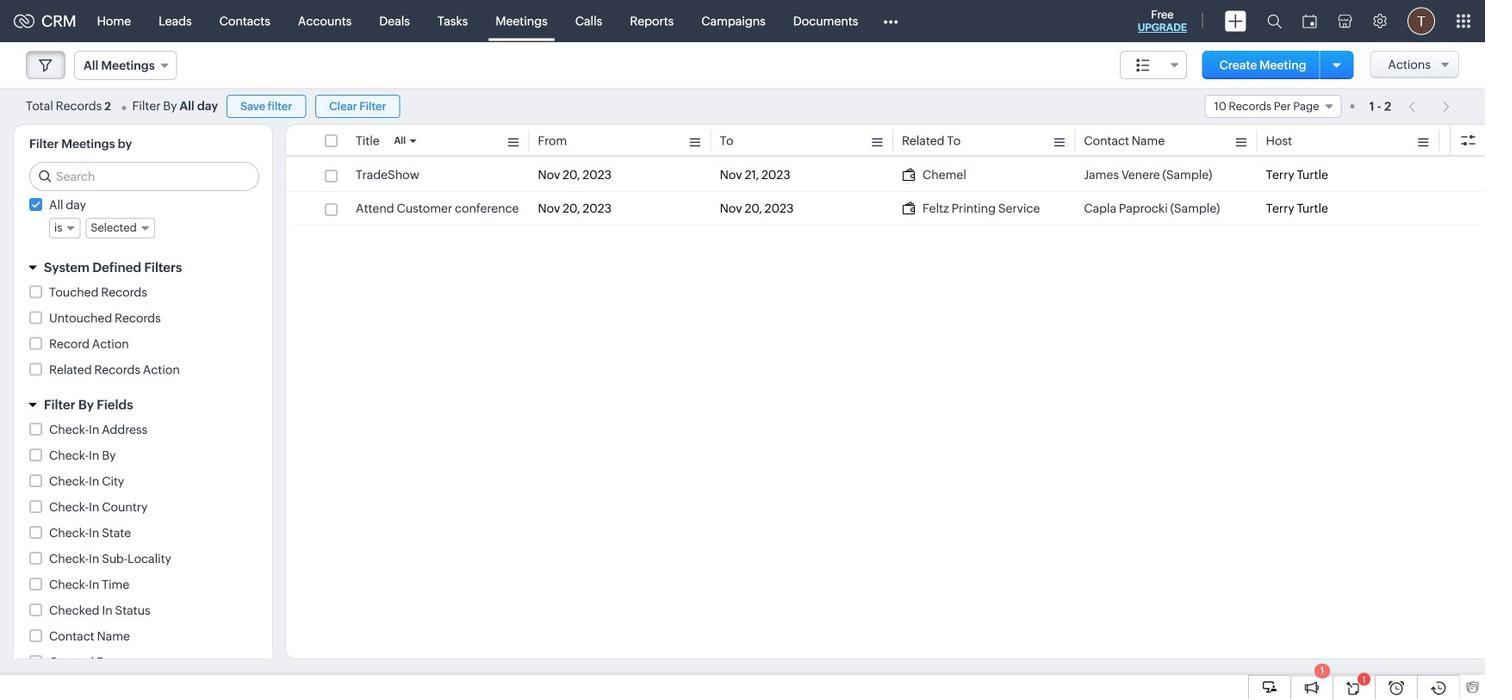 Task type: vqa. For each thing, say whether or not it's contained in the screenshot.
"Export"
no



Task type: locate. For each thing, give the bounding box(es) containing it.
navigation
[[1401, 94, 1460, 119]]

Other Modules field
[[872, 7, 910, 35]]

None field
[[74, 51, 177, 80], [1120, 51, 1187, 79], [1205, 95, 1342, 118], [49, 218, 81, 239], [86, 218, 155, 239], [74, 51, 177, 80], [1205, 95, 1342, 118], [49, 218, 81, 239], [86, 218, 155, 239]]

row group
[[286, 159, 1486, 226]]

search image
[[1268, 14, 1282, 28]]



Task type: describe. For each thing, give the bounding box(es) containing it.
logo image
[[14, 14, 34, 28]]

create menu element
[[1215, 0, 1257, 42]]

profile element
[[1398, 0, 1446, 42]]

none field size
[[1120, 51, 1187, 79]]

size image
[[1137, 58, 1150, 73]]

search element
[[1257, 0, 1293, 42]]

Search text field
[[30, 163, 259, 190]]

create menu image
[[1225, 11, 1247, 31]]

profile image
[[1408, 7, 1436, 35]]

calendar image
[[1303, 14, 1318, 28]]



